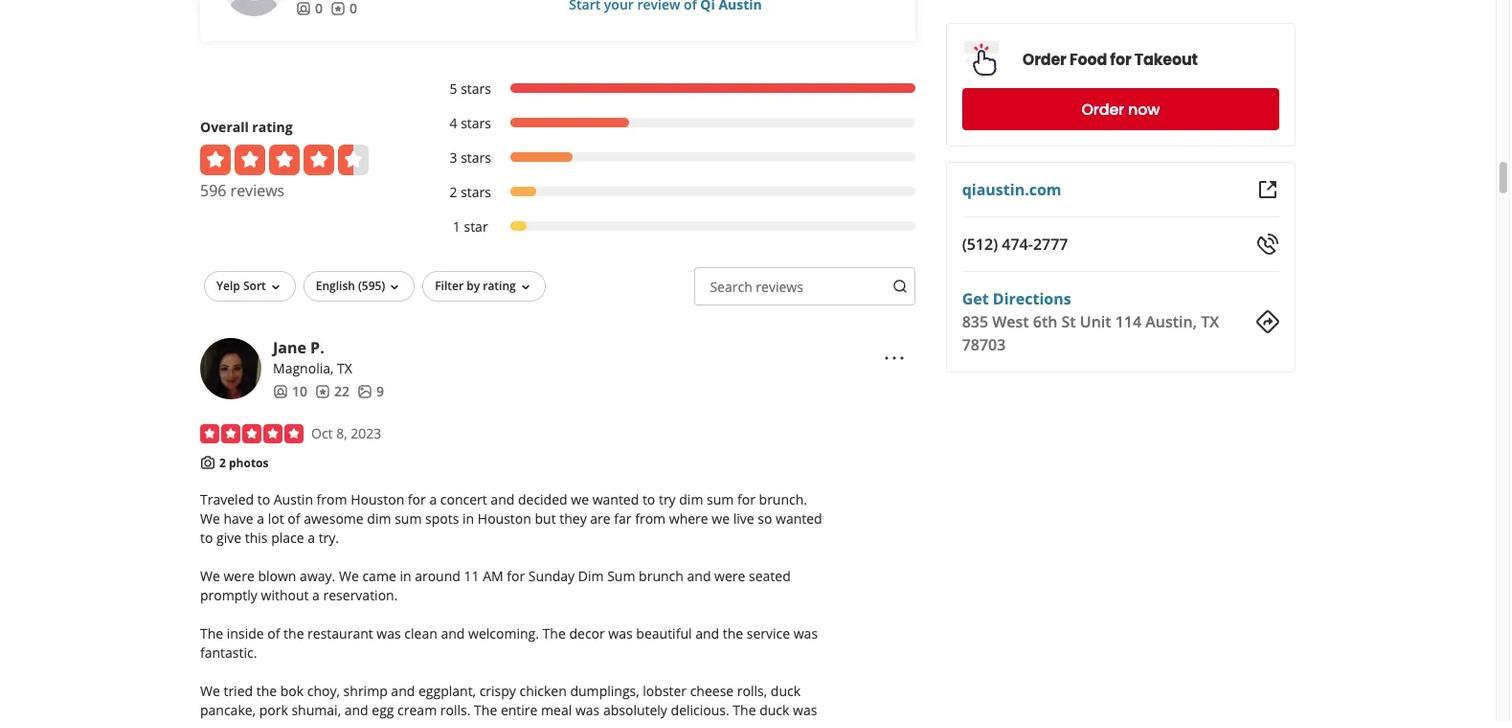 Task type: locate. For each thing, give the bounding box(es) containing it.
0 vertical spatial this
[[245, 529, 268, 547]]

1 vertical spatial sum
[[395, 510, 422, 528]]

1 16 chevron down v2 image from the left
[[268, 279, 283, 295]]

so
[[758, 510, 772, 528]]

to left try at the bottom left of page
[[642, 491, 655, 509]]

0 horizontal spatial were
[[224, 567, 254, 585]]

596 reviews
[[200, 180, 285, 201]]

to
[[257, 491, 270, 509], [642, 491, 655, 509], [200, 529, 213, 547]]

jane
[[273, 337, 306, 358]]

reviews down 4.5 star rating image
[[230, 180, 285, 201]]

of inside the inside of the restaurant was clean and welcoming. the decor was beautiful and the service was fantastic.
[[267, 625, 280, 643]]

5 star rating image
[[200, 424, 304, 443]]

tried
[[224, 682, 253, 700]]

16 chevron down v2 image
[[268, 279, 283, 295], [387, 279, 402, 295]]

16 chevron down v2 image inside yelp sort dropdown button
[[268, 279, 283, 295]]

2 inside "element"
[[450, 183, 457, 201]]

for
[[1110, 48, 1131, 70], [408, 491, 426, 509], [737, 491, 755, 509], [507, 567, 525, 585]]

reviews element
[[330, 0, 357, 18], [315, 382, 349, 401]]

0 vertical spatial of
[[288, 510, 300, 528]]

1 horizontal spatial we
[[712, 510, 730, 528]]

eggplant,
[[418, 682, 476, 700]]

1 horizontal spatial lobster
[[643, 682, 687, 700]]

fantastic.
[[200, 644, 257, 662]]

4 stars from the top
[[461, 183, 491, 201]]

the up pork at the bottom
[[256, 682, 277, 700]]

0 horizontal spatial 16 chevron down v2 image
[[268, 279, 283, 295]]

houston left "but"
[[478, 510, 531, 528]]

16 chevron down v2 image inside english (595) dropdown button
[[387, 279, 402, 295]]

1 vertical spatial order
[[1082, 98, 1124, 120]]

houston up awesome at bottom
[[351, 491, 404, 509]]

in down concert
[[463, 510, 474, 528]]

for right food
[[1110, 48, 1131, 70]]

1 horizontal spatial rating
[[483, 278, 516, 294]]

0 vertical spatial reviews element
[[330, 0, 357, 18]]

and up scrumptious
[[344, 701, 368, 719]]

were inside we tried the bok choy, shrimp and eggplant, crispy chicken dumplings, lobster cheese rolls, duck pancake, pork shumai, and egg cream rolls. the entire meal was absolutely delicious. the duck was out of this world scrumptious and the lobster rolls were heaven. we will definitely be back wh
[[516, 720, 547, 721]]

2 for 2 stars
[[450, 183, 457, 201]]

the up fantastic.
[[200, 625, 223, 643]]

1 vertical spatial 16 friends v2 image
[[273, 384, 288, 399]]

order
[[1022, 48, 1066, 70], [1082, 98, 1124, 120]]

1 horizontal spatial order
[[1082, 98, 1124, 120]]

were up promptly
[[224, 567, 254, 585]]

filter reviews by 3 stars rating element
[[430, 148, 915, 167]]

0 vertical spatial houston
[[351, 491, 404, 509]]

0 vertical spatial sum
[[707, 491, 734, 509]]

lobster up definitely
[[643, 682, 687, 700]]

0 horizontal spatial reviews
[[230, 180, 285, 201]]

photo of jane p. image
[[200, 338, 261, 399]]

1 horizontal spatial 16 friends v2 image
[[296, 1, 311, 16]]

this down pork at the bottom
[[241, 720, 264, 721]]

tx up 22
[[337, 359, 352, 377]]

24 directions v2 image
[[1256, 310, 1279, 333]]

traveled to austin from houston for a concert and decided we wanted to try dim sum for brunch. we have a lot of awesome dim sum spots in houston but they are far from where we live so wanted to give this place a try.
[[200, 491, 822, 547]]

we
[[571, 491, 589, 509], [712, 510, 730, 528]]

and inside traveled to austin from houston for a concert and decided we wanted to try dim sum for brunch. we have a lot of awesome dim sum spots in houston but they are far from where we live so wanted to give this place a try.
[[491, 491, 515, 509]]

0 vertical spatial lobster
[[643, 682, 687, 700]]

2 for 2 photos
[[219, 455, 226, 471]]

absolutely
[[603, 701, 667, 719]]

duck down rolls,
[[760, 701, 789, 719]]

the up rolls
[[474, 701, 497, 719]]

st
[[1061, 311, 1076, 332]]

tx inside jane p. magnolia, tx
[[337, 359, 352, 377]]

and up cream
[[391, 682, 415, 700]]

be
[[712, 720, 728, 721]]

3 stars from the top
[[461, 148, 491, 166]]

0 horizontal spatial 16 review v2 image
[[315, 384, 330, 399]]

rating
[[252, 118, 293, 136], [483, 278, 516, 294]]

seated
[[749, 567, 791, 585]]

and right brunch
[[687, 567, 711, 585]]

we left live
[[712, 510, 730, 528]]

reviews right search
[[756, 278, 803, 296]]

tx
[[1201, 311, 1219, 332], [337, 359, 352, 377]]

we up they
[[571, 491, 589, 509]]

2 vertical spatial of
[[225, 720, 237, 721]]

lobster
[[643, 682, 687, 700], [439, 720, 483, 721]]

1 horizontal spatial 16 chevron down v2 image
[[387, 279, 402, 295]]

sum left spots
[[395, 510, 422, 528]]

0 vertical spatial 16 friends v2 image
[[296, 1, 311, 16]]

16 review v2 image
[[330, 1, 346, 16], [315, 384, 330, 399]]

and right beautiful
[[695, 625, 719, 643]]

1 star
[[453, 217, 488, 235]]

0 horizontal spatial in
[[400, 567, 411, 585]]

tx right austin,
[[1201, 311, 1219, 332]]

get directions 835 west 6th st unit 114 austin, tx 78703
[[962, 288, 1219, 355]]

brunch
[[639, 567, 684, 585]]

1 horizontal spatial in
[[463, 510, 474, 528]]

stars right 3
[[461, 148, 491, 166]]

1 vertical spatial rating
[[483, 278, 516, 294]]

live
[[733, 510, 754, 528]]

service
[[747, 625, 790, 643]]

2 16 chevron down v2 image from the left
[[387, 279, 402, 295]]

filter by rating button
[[422, 271, 546, 301]]

lobster down rolls.
[[439, 720, 483, 721]]

came
[[362, 567, 396, 585]]

0 vertical spatial 2
[[450, 183, 457, 201]]

of right lot
[[288, 510, 300, 528]]

dim right awesome at bottom
[[367, 510, 391, 528]]

jane p. magnolia, tx
[[273, 337, 352, 377]]

we tried the bok choy, shrimp and eggplant, crispy chicken dumplings, lobster cheese rolls, duck pancake, pork shumai, and egg cream rolls. the entire meal was absolutely delicious. the duck was out of this world scrumptious and the lobster rolls were heaven. we will definitely be back wh
[[200, 682, 823, 721]]

duck right rolls,
[[771, 682, 801, 700]]

0 vertical spatial reviews
[[230, 180, 285, 201]]

0 horizontal spatial tx
[[337, 359, 352, 377]]

0 horizontal spatial dim
[[367, 510, 391, 528]]

we inside traveled to austin from houston for a concert and decided we wanted to try dim sum for brunch. we have a lot of awesome dim sum spots in houston but they are far from where we live so wanted to give this place a try.
[[200, 510, 220, 528]]

decided
[[518, 491, 567, 509]]

1 vertical spatial houston
[[478, 510, 531, 528]]

definitely
[[651, 720, 709, 721]]

rating up 4.5 star rating image
[[252, 118, 293, 136]]

west
[[992, 311, 1029, 332]]

1 horizontal spatial dim
[[679, 491, 703, 509]]

1 horizontal spatial reviews
[[756, 278, 803, 296]]

16 chevron down v2 image right (595)
[[387, 279, 402, 295]]

0 vertical spatial duck
[[771, 682, 801, 700]]

a down away.
[[312, 586, 320, 604]]

photos
[[229, 455, 269, 471]]

this
[[245, 529, 268, 547], [241, 720, 264, 721]]

0 vertical spatial rating
[[252, 118, 293, 136]]

0 vertical spatial order
[[1022, 48, 1066, 70]]

stars
[[461, 79, 491, 98], [461, 114, 491, 132], [461, 148, 491, 166], [461, 183, 491, 201]]

stars inside "element"
[[461, 183, 491, 201]]

0 horizontal spatial 2
[[219, 455, 226, 471]]

1 vertical spatial in
[[400, 567, 411, 585]]

and
[[491, 491, 515, 509], [687, 567, 711, 585], [441, 625, 465, 643], [695, 625, 719, 643], [391, 682, 415, 700], [344, 701, 368, 719], [388, 720, 411, 721]]

1 horizontal spatial sum
[[707, 491, 734, 509]]

1 horizontal spatial from
[[635, 510, 666, 528]]

0 horizontal spatial of
[[225, 720, 237, 721]]

16 friends v2 image
[[296, 1, 311, 16], [273, 384, 288, 399]]

far
[[614, 510, 632, 528]]

1 stars from the top
[[461, 79, 491, 98]]

1 horizontal spatial 2
[[450, 183, 457, 201]]

2 stars from the top
[[461, 114, 491, 132]]

order inside order now link
[[1082, 98, 1124, 120]]

a left try.
[[308, 529, 315, 547]]

wanted up far
[[592, 491, 639, 509]]

  text field
[[695, 267, 915, 305]]

from up awesome at bottom
[[317, 491, 347, 509]]

in inside we were blown away. we came in around 11 am for sunday dim sum brunch and were seated promptly without a reservation.
[[400, 567, 411, 585]]

to left give
[[200, 529, 213, 547]]

16 chevron down v2 image right the sort
[[268, 279, 283, 295]]

1 vertical spatial 16 review v2 image
[[315, 384, 330, 399]]

0 vertical spatial from
[[317, 491, 347, 509]]

0 horizontal spatial lobster
[[439, 720, 483, 721]]

0 horizontal spatial 16 friends v2 image
[[273, 384, 288, 399]]

stars right 5
[[461, 79, 491, 98]]

the
[[284, 625, 304, 643], [723, 625, 743, 643], [256, 682, 277, 700], [415, 720, 435, 721]]

spots
[[425, 510, 459, 528]]

0 horizontal spatial we
[[571, 491, 589, 509]]

pork
[[259, 701, 288, 719]]

and right the clean
[[441, 625, 465, 643]]

where
[[669, 510, 708, 528]]

this down have
[[245, 529, 268, 547]]

rating left 16 chevron down v2 image in the left of the page
[[483, 278, 516, 294]]

of right inside
[[267, 625, 280, 643]]

1 vertical spatial from
[[635, 510, 666, 528]]

try.
[[319, 529, 339, 547]]

and right concert
[[491, 491, 515, 509]]

from down try at the bottom left of page
[[635, 510, 666, 528]]

friends element containing 10
[[273, 382, 307, 401]]

1 vertical spatial reviews
[[756, 278, 803, 296]]

1 vertical spatial friends element
[[273, 382, 307, 401]]

1 horizontal spatial tx
[[1201, 311, 1219, 332]]

of
[[288, 510, 300, 528], [267, 625, 280, 643], [225, 720, 237, 721]]

2 horizontal spatial of
[[288, 510, 300, 528]]

choy,
[[307, 682, 340, 700]]

1 vertical spatial of
[[267, 625, 280, 643]]

entire
[[501, 701, 538, 719]]

wanted
[[592, 491, 639, 509], [776, 510, 822, 528]]

english
[[316, 278, 355, 294]]

beautiful
[[636, 625, 692, 643]]

1 horizontal spatial wanted
[[776, 510, 822, 528]]

in right came
[[400, 567, 411, 585]]

and inside we were blown away. we came in around 11 am for sunday dim sum brunch and were seated promptly without a reservation.
[[687, 567, 711, 585]]

order left the "now"
[[1082, 98, 1124, 120]]

we
[[200, 510, 220, 528], [200, 567, 220, 585], [339, 567, 359, 585], [200, 682, 220, 700], [604, 720, 624, 721]]

1 vertical spatial reviews element
[[315, 382, 349, 401]]

stars right 4
[[461, 114, 491, 132]]

a up spots
[[429, 491, 437, 509]]

dim
[[578, 567, 604, 585]]

without
[[261, 586, 309, 604]]

austin
[[274, 491, 313, 509]]

place
[[271, 529, 304, 547]]

for right 'am' in the left bottom of the page
[[507, 567, 525, 585]]

0 horizontal spatial order
[[1022, 48, 1066, 70]]

order left food
[[1022, 48, 1066, 70]]

world
[[267, 720, 303, 721]]

wanted down brunch.
[[776, 510, 822, 528]]

0 vertical spatial friends element
[[296, 0, 323, 18]]

stars for 4 stars
[[461, 114, 491, 132]]

yelp
[[216, 278, 240, 294]]

5 stars
[[450, 79, 491, 98]]

16 camera v2 image
[[200, 455, 215, 470]]

0 horizontal spatial wanted
[[592, 491, 639, 509]]

1 vertical spatial this
[[241, 720, 264, 721]]

duck
[[771, 682, 801, 700], [760, 701, 789, 719]]

was
[[377, 625, 401, 643], [608, 625, 633, 643], [794, 625, 818, 643], [575, 701, 600, 719], [793, 701, 817, 719]]

now
[[1128, 98, 1160, 120]]

will
[[627, 720, 648, 721]]

1 horizontal spatial 16 review v2 image
[[330, 1, 346, 16]]

were left seated at the bottom of the page
[[714, 567, 745, 585]]

1 vertical spatial wanted
[[776, 510, 822, 528]]

tx inside get directions 835 west 6th st unit 114 austin, tx 78703
[[1201, 311, 1219, 332]]

were down entire at bottom left
[[516, 720, 547, 721]]

dim
[[679, 491, 703, 509], [367, 510, 391, 528]]

1 vertical spatial dim
[[367, 510, 391, 528]]

reservation.
[[323, 586, 398, 604]]

for inside we were blown away. we came in around 11 am for sunday dim sum brunch and were seated promptly without a reservation.
[[507, 567, 525, 585]]

0 vertical spatial in
[[463, 510, 474, 528]]

1 vertical spatial lobster
[[439, 720, 483, 721]]

english (595) button
[[303, 271, 415, 301]]

1 horizontal spatial were
[[516, 720, 547, 721]]

dim up where
[[679, 491, 703, 509]]

1 horizontal spatial of
[[267, 625, 280, 643]]

the down without
[[284, 625, 304, 643]]

were
[[224, 567, 254, 585], [714, 567, 745, 585], [516, 720, 547, 721]]

1 vertical spatial tx
[[337, 359, 352, 377]]

0 vertical spatial dim
[[679, 491, 703, 509]]

0 horizontal spatial sum
[[395, 510, 422, 528]]

4 stars
[[450, 114, 491, 132]]

0 vertical spatial tx
[[1201, 311, 1219, 332]]

the
[[200, 625, 223, 643], [543, 625, 566, 643], [474, 701, 497, 719], [733, 701, 756, 719]]

a inside we were blown away. we came in around 11 am for sunday dim sum brunch and were seated promptly without a reservation.
[[312, 586, 320, 604]]

16 chevron down v2 image
[[518, 279, 533, 295]]

stars up star
[[461, 183, 491, 201]]

from
[[317, 491, 347, 509], [635, 510, 666, 528]]

sum up live
[[707, 491, 734, 509]]

of down the pancake,
[[225, 720, 237, 721]]

0 vertical spatial we
[[571, 491, 589, 509]]

1 vertical spatial 2
[[219, 455, 226, 471]]

friends element
[[296, 0, 323, 18], [273, 382, 307, 401]]

(512)
[[962, 234, 998, 255]]

we down traveled
[[200, 510, 220, 528]]

bok
[[280, 682, 304, 700]]

2 down 3
[[450, 183, 457, 201]]

for up spots
[[408, 491, 426, 509]]

2 right 16 camera v2 image
[[219, 455, 226, 471]]

to up lot
[[257, 491, 270, 509]]



Task type: describe. For each thing, give the bounding box(es) containing it.
get directions link
[[962, 288, 1071, 309]]

filter
[[435, 278, 464, 294]]

0 vertical spatial 16 review v2 image
[[330, 1, 346, 16]]

in inside traveled to austin from houston for a concert and decided we wanted to try dim sum for brunch. we have a lot of awesome dim sum spots in houston but they are far from where we live so wanted to give this place a try.
[[463, 510, 474, 528]]

2 photos
[[219, 455, 269, 471]]

qiaustin.com link
[[962, 179, 1061, 200]]

reviews for search reviews
[[756, 278, 803, 296]]

filter reviews by 5 stars rating element
[[430, 79, 915, 98]]

2 photos link
[[219, 455, 269, 471]]

english (595)
[[316, 278, 385, 294]]

6th
[[1033, 311, 1057, 332]]

2 horizontal spatial to
[[642, 491, 655, 509]]

overall rating
[[200, 118, 293, 136]]

pancake,
[[200, 701, 256, 719]]

magnolia,
[[273, 359, 334, 377]]

shumai,
[[291, 701, 341, 719]]

16 friends v2 image for friends element containing 10
[[273, 384, 288, 399]]

welcoming.
[[468, 625, 539, 643]]

24 external link v2 image
[[1256, 178, 1279, 201]]

rolls,
[[737, 682, 767, 700]]

meal
[[541, 701, 572, 719]]

by
[[467, 278, 480, 294]]

the up back
[[733, 701, 756, 719]]

we were blown away. we came in around 11 am for sunday dim sum brunch and were seated promptly without a reservation.
[[200, 567, 791, 604]]

oct
[[311, 424, 333, 442]]

menu image
[[883, 346, 906, 369]]

delicious.
[[671, 701, 729, 719]]

we left will
[[604, 720, 624, 721]]

4.5 star rating image
[[200, 144, 369, 175]]

have
[[224, 510, 253, 528]]

835
[[962, 311, 988, 332]]

awesome
[[304, 510, 364, 528]]

2 stars
[[450, 183, 491, 201]]

they
[[559, 510, 587, 528]]

the inside of the restaurant was clean and welcoming. the decor was beautiful and the service was fantastic.
[[200, 625, 818, 662]]

2777
[[1033, 234, 1068, 255]]

of inside traveled to austin from houston for a concert and decided we wanted to try dim sum for brunch. we have a lot of awesome dim sum spots in houston but they are far from where we live so wanted to give this place a try.
[[288, 510, 300, 528]]

and down egg
[[388, 720, 411, 721]]

friends element for top 16 review v2 "image"
[[296, 0, 323, 18]]

for up live
[[737, 491, 755, 509]]

away.
[[300, 567, 335, 585]]

9
[[376, 382, 384, 400]]

search image
[[892, 279, 907, 294]]

0 vertical spatial wanted
[[592, 491, 639, 509]]

1 vertical spatial duck
[[760, 701, 789, 719]]

0 horizontal spatial from
[[317, 491, 347, 509]]

yelp sort
[[216, 278, 266, 294]]

order now
[[1082, 98, 1160, 120]]

austin,
[[1145, 311, 1197, 332]]

jane p. link
[[273, 337, 324, 358]]

crispy
[[479, 682, 516, 700]]

heaven.
[[551, 720, 600, 721]]

unit
[[1080, 311, 1111, 332]]

cream
[[397, 701, 437, 719]]

friends element for 16 review v2 "image" to the left
[[273, 382, 307, 401]]

we up reservation.
[[339, 567, 359, 585]]

photos element
[[357, 382, 384, 401]]

overall
[[200, 118, 249, 136]]

596
[[200, 180, 226, 201]]

filter reviews by 4 stars rating element
[[430, 114, 915, 133]]

order food for takeout
[[1022, 48, 1198, 70]]

am
[[483, 567, 503, 585]]

promptly
[[200, 586, 257, 604]]

2023
[[351, 424, 381, 442]]

filter by rating
[[435, 278, 516, 294]]

1
[[453, 217, 460, 235]]

chicken
[[519, 682, 567, 700]]

around
[[415, 567, 460, 585]]

this inside we tried the bok choy, shrimp and eggplant, crispy chicken dumplings, lobster cheese rolls, duck pancake, pork shumai, and egg cream rolls. the entire meal was absolutely delicious. the duck was out of this world scrumptious and the lobster rolls were heaven. we will definitely be back wh
[[241, 720, 264, 721]]

(595)
[[358, 278, 385, 294]]

sunday
[[528, 567, 575, 585]]

16 chevron down v2 image for (595)
[[387, 279, 402, 295]]

the down cream
[[415, 720, 435, 721]]

a left lot
[[257, 510, 264, 528]]

yelp sort button
[[204, 271, 296, 301]]

rating inside 'dropdown button'
[[483, 278, 516, 294]]

stars for 3 stars
[[461, 148, 491, 166]]

2 horizontal spatial were
[[714, 567, 745, 585]]

16 chevron down v2 image for sort
[[268, 279, 283, 295]]

order for order now
[[1082, 98, 1124, 120]]

24 phone v2 image
[[1256, 233, 1279, 256]]

1 horizontal spatial to
[[257, 491, 270, 509]]

11
[[464, 567, 479, 585]]

stars for 5 stars
[[461, 79, 491, 98]]

but
[[535, 510, 556, 528]]

of inside we tried the bok choy, shrimp and eggplant, crispy chicken dumplings, lobster cheese rolls, duck pancake, pork shumai, and egg cream rolls. the entire meal was absolutely delicious. the duck was out of this world scrumptious and the lobster rolls were heaven. we will definitely be back wh
[[225, 720, 237, 721]]

we up promptly
[[200, 567, 220, 585]]

the left service
[[723, 625, 743, 643]]

lot
[[268, 510, 284, 528]]

10
[[292, 382, 307, 400]]

out
[[200, 720, 221, 721]]

decor
[[569, 625, 605, 643]]

0 horizontal spatial to
[[200, 529, 213, 547]]

we up the pancake,
[[200, 682, 220, 700]]

4
[[450, 114, 457, 132]]

filter reviews by 2 stars rating element
[[430, 183, 915, 202]]

try
[[659, 491, 676, 509]]

cheese
[[690, 682, 734, 700]]

dumplings,
[[570, 682, 639, 700]]

takeout
[[1134, 48, 1198, 70]]

(512) 474-2777
[[962, 234, 1068, 255]]

22
[[334, 382, 349, 400]]

clean
[[404, 625, 437, 643]]

filter reviews by 1 star rating element
[[430, 217, 915, 236]]

give
[[216, 529, 241, 547]]

114
[[1115, 311, 1141, 332]]

food
[[1069, 48, 1107, 70]]

1 vertical spatial we
[[712, 510, 730, 528]]

the left decor
[[543, 625, 566, 643]]

16 friends v2 image for top 16 review v2 "image"'s friends element
[[296, 1, 311, 16]]

0 horizontal spatial rating
[[252, 118, 293, 136]]

1 horizontal spatial houston
[[478, 510, 531, 528]]

reviews for 596 reviews
[[230, 180, 285, 201]]

rolls
[[486, 720, 513, 721]]

reviews element containing 22
[[315, 382, 349, 401]]

traveled
[[200, 491, 254, 509]]

sum
[[607, 567, 635, 585]]

stars for 2 stars
[[461, 183, 491, 201]]

get
[[962, 288, 989, 309]]

16 photos v2 image
[[357, 384, 372, 399]]

restaurant
[[307, 625, 373, 643]]

brunch.
[[759, 491, 807, 509]]

blown
[[258, 567, 296, 585]]

rolls.
[[440, 701, 471, 719]]

directions
[[993, 288, 1071, 309]]

0 horizontal spatial houston
[[351, 491, 404, 509]]

oct 8, 2023
[[311, 424, 381, 442]]

5
[[450, 79, 457, 98]]

order for order food for takeout
[[1022, 48, 1066, 70]]

this inside traveled to austin from houston for a concert and decided we wanted to try dim sum for brunch. we have a lot of awesome dim sum spots in houston but they are far from where we live so wanted to give this place a try.
[[245, 529, 268, 547]]



Task type: vqa. For each thing, say whether or not it's contained in the screenshot.
left Services
no



